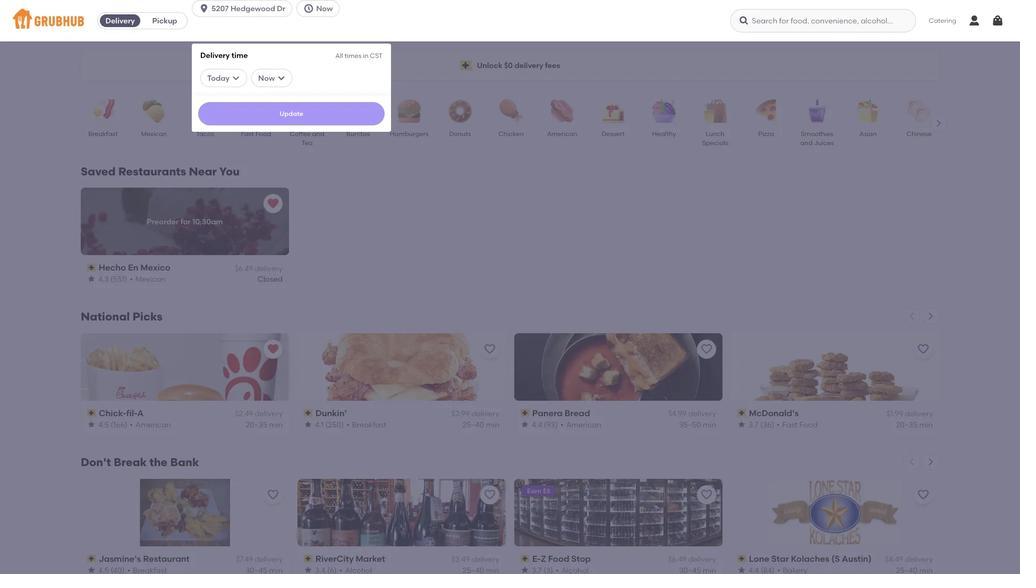 Task type: locate. For each thing, give the bounding box(es) containing it.
and
[[312, 130, 325, 137], [801, 139, 813, 147]]

$6.49 delivery for e-z food stop
[[669, 555, 717, 564]]

5207 hedgewood dr button
[[192, 0, 297, 17]]

kolaches
[[791, 554, 830, 564]]

20–35 for mcdonald's
[[897, 420, 918, 429]]

1 vertical spatial saved restaurant image
[[267, 343, 280, 356]]

0 vertical spatial now
[[316, 4, 333, 13]]

$3.49
[[452, 555, 470, 564]]

save this restaurant image
[[484, 343, 497, 356], [701, 343, 713, 356], [918, 343, 930, 356], [484, 488, 497, 501], [701, 488, 713, 501], [918, 488, 930, 501]]

now right dr
[[316, 4, 333, 13]]

caret left icon image
[[908, 312, 916, 320], [908, 458, 916, 466]]

20–35
[[246, 420, 268, 429], [897, 420, 918, 429]]

1 horizontal spatial $6.49
[[669, 555, 687, 564]]

2 saved restaurant image from the top
[[267, 343, 280, 356]]

closed
[[258, 274, 283, 283]]

lone star kolaches (s austin)
[[749, 554, 872, 564]]

$1.99 delivery
[[887, 409, 933, 418]]

• for mcdonald's
[[777, 420, 780, 429]]

1 saved restaurant image from the top
[[267, 197, 280, 210]]

2 horizontal spatial food
[[800, 420, 818, 429]]

1 vertical spatial fast
[[783, 420, 798, 429]]

20–35 down "$2.49 delivery"
[[246, 420, 268, 429]]

3.7 (36)
[[749, 420, 775, 429]]

0 horizontal spatial now
[[258, 73, 275, 82]]

1 vertical spatial food
[[800, 420, 818, 429]]

save this restaurant image
[[267, 488, 280, 501]]

1 20–35 from the left
[[246, 420, 268, 429]]

unlock
[[477, 61, 503, 70]]

subscription pass image
[[87, 264, 97, 271], [304, 409, 313, 417], [738, 409, 747, 417], [304, 555, 313, 562], [521, 555, 530, 562]]

0 horizontal spatial and
[[312, 130, 325, 137]]

2 20–35 from the left
[[897, 420, 918, 429]]

delivery for rivercity market
[[472, 555, 500, 564]]

juices
[[814, 139, 835, 147]]

3.7
[[749, 420, 759, 429]]

0 horizontal spatial food
[[256, 130, 271, 137]]

4 min from the left
[[920, 420, 933, 429]]

food right (36)
[[800, 420, 818, 429]]

grubhub plus flag logo image
[[460, 60, 473, 70]]

caret right icon image
[[935, 119, 944, 128], [927, 312, 936, 320], [927, 458, 936, 466]]

$3.49 delivery
[[452, 555, 500, 564]]

burritos image
[[340, 99, 377, 123]]

hamburgers image
[[391, 99, 428, 123]]

subscription pass image for panera bread
[[521, 409, 530, 417]]

0 vertical spatial $6.49
[[235, 264, 253, 273]]

delivery for chick-fil-a
[[255, 409, 283, 418]]

0 horizontal spatial 20–35 min
[[246, 420, 283, 429]]

restaurant
[[143, 554, 190, 564]]

american down 'american' image
[[547, 130, 578, 137]]

delivery
[[515, 61, 544, 70], [255, 264, 283, 273], [255, 409, 283, 418], [472, 409, 500, 418], [689, 409, 717, 418], [906, 409, 933, 418], [255, 555, 283, 564], [472, 555, 500, 564], [689, 555, 717, 564], [906, 555, 933, 564]]

1 vertical spatial breakfast
[[352, 420, 387, 429]]

svg image
[[304, 3, 314, 14], [992, 14, 1005, 27], [739, 15, 750, 26], [277, 74, 286, 82]]

$3.99 delivery
[[452, 409, 500, 418]]

saved restaurant image
[[267, 197, 280, 210], [267, 343, 280, 356]]

burritos
[[346, 130, 370, 137]]

and inside the smoothies and juices
[[801, 139, 813, 147]]

don't
[[81, 455, 111, 469]]

min for mcdonald's
[[920, 420, 933, 429]]

1 vertical spatial svg image
[[232, 74, 240, 82]]

1 vertical spatial caret left icon image
[[908, 458, 916, 466]]

2 min from the left
[[486, 420, 500, 429]]

4.1
[[315, 420, 324, 429]]

save this restaurant image for rivercity market
[[484, 488, 497, 501]]

saved restaurant image for hecho en mexico
[[267, 197, 280, 210]]

earn
[[527, 487, 542, 495]]

2 20–35 min from the left
[[897, 420, 933, 429]]

save this restaurant button for rivercity market
[[481, 485, 500, 504]]

star icon image
[[87, 275, 96, 283], [87, 420, 96, 429], [304, 420, 313, 429], [521, 420, 529, 429], [738, 420, 746, 429], [87, 566, 96, 574], [304, 566, 313, 574], [521, 566, 529, 574], [738, 566, 746, 574]]

delivery for hecho en mexico
[[255, 264, 283, 273]]

save this restaurant button for mcdonald's
[[914, 340, 933, 359]]

1 vertical spatial now
[[258, 73, 275, 82]]

star icon image for e-z food stop
[[521, 566, 529, 574]]

0 vertical spatial saved restaurant image
[[267, 197, 280, 210]]

mexican down mexican image
[[141, 130, 167, 137]]

1 vertical spatial caret right icon image
[[927, 312, 936, 320]]

coffee and tea image
[[289, 99, 326, 123]]

2 saved restaurant button from the top
[[264, 340, 283, 359]]

subscription pass image left e-
[[521, 555, 530, 562]]

0 horizontal spatial 20–35
[[246, 420, 268, 429]]

•
[[130, 274, 133, 283], [130, 420, 133, 429], [347, 420, 350, 429], [561, 420, 564, 429], [777, 420, 780, 429]]

delivery for lone star kolaches (s austin)
[[906, 555, 933, 564]]

1 vertical spatial mexican
[[136, 274, 166, 283]]

jasmine's restaurant
[[99, 554, 190, 564]]

pizza image
[[748, 99, 785, 123]]

subscription pass image left jasmine's on the left
[[87, 555, 97, 562]]

2 caret left icon image from the top
[[908, 458, 916, 466]]

subscription pass image left dunkin'
[[304, 409, 313, 417]]

chicken image
[[493, 99, 530, 123]]

dr
[[277, 4, 286, 13]]

mexican
[[141, 130, 167, 137], [136, 274, 166, 283]]

0 vertical spatial fast
[[241, 130, 254, 137]]

unlock $0 delivery fees
[[477, 61, 560, 70]]

saved restaurant image for chick-fil-a
[[267, 343, 280, 356]]

subscription pass image left rivercity
[[304, 555, 313, 562]]

now
[[316, 4, 333, 13], [258, 73, 275, 82]]

0 horizontal spatial $6.49 delivery
[[235, 264, 283, 273]]

min right 35–50
[[703, 420, 717, 429]]

1 vertical spatial saved restaurant button
[[264, 340, 283, 359]]

now up fast food image on the top of page
[[258, 73, 275, 82]]

3 min from the left
[[703, 420, 717, 429]]

svg image left the 5207
[[199, 3, 210, 14]]

caret right icon image for national picks
[[927, 312, 936, 320]]

delivery left the pickup
[[105, 16, 135, 25]]

american down "bread"
[[566, 420, 602, 429]]

20–35 min for mcdonald's
[[897, 420, 933, 429]]

smoothies and juices image
[[799, 99, 836, 123]]

jasmine's restaurant logo image
[[140, 479, 230, 546]]

(93)
[[544, 420, 558, 429]]

$6.49 delivery
[[235, 264, 283, 273], [669, 555, 717, 564]]

save this restaurant button for jasmine's restaurant
[[264, 485, 283, 504]]

panera
[[532, 408, 563, 418]]

1 horizontal spatial food
[[548, 554, 570, 564]]

mexican image
[[136, 99, 173, 123]]

0 vertical spatial caret right icon image
[[935, 119, 944, 128]]

• right (36)
[[777, 420, 780, 429]]

svg image inside 5207 hedgewood dr "button"
[[199, 3, 210, 14]]

lone star kolaches (s austin) logo image
[[771, 479, 900, 546]]

break
[[114, 455, 147, 469]]

delivery for dunkin'
[[472, 409, 500, 418]]

(s
[[832, 554, 840, 564]]

delivery for panera bread
[[689, 409, 717, 418]]

svg image right today
[[232, 74, 240, 82]]

food right z
[[548, 554, 570, 564]]

1 horizontal spatial • american
[[561, 420, 602, 429]]

0 horizontal spatial • american
[[130, 420, 171, 429]]

stop
[[572, 554, 591, 564]]

healthy image
[[646, 99, 683, 123]]

subscription pass image left the mcdonald's
[[738, 409, 747, 417]]

fast
[[241, 130, 254, 137], [783, 420, 798, 429]]

• american for panera bread
[[561, 420, 602, 429]]

fast food image
[[238, 99, 275, 123]]

1 vertical spatial and
[[801, 139, 813, 147]]

• right (250)
[[347, 420, 350, 429]]

star icon image for lone star kolaches (s austin)
[[738, 566, 746, 574]]

breakfast down "breakfast" image
[[88, 130, 118, 137]]

• down fil-
[[130, 420, 133, 429]]

0 horizontal spatial $6.49
[[235, 264, 253, 273]]

food for • fast food
[[800, 420, 818, 429]]

national
[[81, 310, 130, 323]]

1 horizontal spatial delivery
[[200, 51, 230, 60]]

20–35 min for chick-fil-a
[[246, 420, 283, 429]]

1 horizontal spatial now
[[316, 4, 333, 13]]

• american down a
[[130, 420, 171, 429]]

american for panera bread
[[566, 420, 602, 429]]

today
[[207, 73, 230, 82]]

0 vertical spatial svg image
[[199, 3, 210, 14]]

star icon image for jasmine's restaurant
[[87, 566, 96, 574]]

fast down the mcdonald's
[[783, 420, 798, 429]]

bread
[[565, 408, 590, 418]]

$6.49 for e-z food stop
[[669, 555, 687, 564]]

breakfast image
[[85, 99, 122, 123]]

• for dunkin'
[[347, 420, 350, 429]]

rivercity market
[[316, 554, 385, 564]]

and inside coffee and tea
[[312, 130, 325, 137]]

delivery for delivery time
[[200, 51, 230, 60]]

saved restaurant button for hecho en mexico
[[264, 194, 283, 213]]

preorder
[[147, 217, 179, 226]]

chick-
[[99, 408, 126, 418]]

1 horizontal spatial and
[[801, 139, 813, 147]]

1 saved restaurant button from the top
[[264, 194, 283, 213]]

(250)
[[326, 420, 344, 429]]

25–40
[[463, 420, 484, 429]]

the
[[150, 455, 168, 469]]

mexican down mexico
[[136, 274, 166, 283]]

subscription pass image for e-z food stop
[[521, 555, 530, 562]]

20–35 down $1.99 delivery
[[897, 420, 918, 429]]

• right (93)
[[561, 420, 564, 429]]

donuts image
[[442, 99, 479, 123]]

svg image
[[199, 3, 210, 14], [232, 74, 240, 82]]

and down smoothies
[[801, 139, 813, 147]]

save this restaurant image for mcdonald's
[[918, 343, 930, 356]]

asian image
[[850, 99, 887, 123]]

0 vertical spatial caret left icon image
[[908, 312, 916, 320]]

save this restaurant image for dunkin'
[[484, 343, 497, 356]]

caret left icon image for national picks
[[908, 312, 916, 320]]

2 vertical spatial caret right icon image
[[927, 458, 936, 466]]

35–50
[[679, 420, 701, 429]]

1 vertical spatial $6.49 delivery
[[669, 555, 717, 564]]

subscription pass image left panera
[[521, 409, 530, 417]]

fast down fast food image on the top of page
[[241, 130, 254, 137]]

$7.49 delivery
[[236, 555, 283, 564]]

1 caret left icon image from the top
[[908, 312, 916, 320]]

delivery inside button
[[105, 16, 135, 25]]

0 horizontal spatial svg image
[[199, 3, 210, 14]]

subscription pass image left 'chick-'
[[87, 409, 97, 417]]

20–35 min down $1.99 delivery
[[897, 420, 933, 429]]

0 vertical spatial breakfast
[[88, 130, 118, 137]]

pickup button
[[143, 12, 187, 29]]

subscription pass image for rivercity market
[[304, 555, 313, 562]]

0 horizontal spatial delivery
[[105, 16, 135, 25]]

1 vertical spatial delivery
[[200, 51, 230, 60]]

main navigation navigation
[[0, 0, 1021, 574]]

a
[[137, 408, 144, 418]]

0 horizontal spatial breakfast
[[88, 130, 118, 137]]

20–35 min down "$2.49 delivery"
[[246, 420, 283, 429]]

update button
[[198, 102, 385, 125]]

and up tea
[[312, 130, 325, 137]]

$1.99
[[887, 409, 904, 418]]

1 horizontal spatial 20–35
[[897, 420, 918, 429]]

4.1 (250)
[[315, 420, 344, 429]]

1 20–35 min from the left
[[246, 420, 283, 429]]

now button
[[297, 0, 344, 17]]

pickup
[[152, 16, 177, 25]]

subscription pass image left lone at the right bottom
[[738, 555, 747, 562]]

0 vertical spatial and
[[312, 130, 325, 137]]

1 min from the left
[[269, 420, 283, 429]]

american
[[547, 130, 578, 137], [136, 420, 171, 429], [566, 420, 602, 429]]

1 • american from the left
[[130, 420, 171, 429]]

e-
[[532, 554, 541, 564]]

1 vertical spatial $6.49
[[669, 555, 687, 564]]

2 • american from the left
[[561, 420, 602, 429]]

subscription pass image left hecho
[[87, 264, 97, 271]]

z
[[541, 554, 546, 564]]

• for hecho en mexico
[[130, 274, 133, 283]]

breakfast
[[88, 130, 118, 137], [352, 420, 387, 429]]

star icon image for panera bread
[[521, 420, 529, 429]]

and for smoothies and juices
[[801, 139, 813, 147]]

food down fast food image on the top of page
[[256, 130, 271, 137]]

delivery up today
[[200, 51, 230, 60]]

american down a
[[136, 420, 171, 429]]

$6.49 delivery for hecho en mexico
[[235, 264, 283, 273]]

0 vertical spatial delivery
[[105, 16, 135, 25]]

e-z food stop
[[532, 554, 591, 564]]

1 horizontal spatial $6.49 delivery
[[669, 555, 717, 564]]

subscription pass image
[[87, 409, 97, 417], [521, 409, 530, 417], [87, 555, 97, 562], [738, 555, 747, 562]]

1 horizontal spatial svg image
[[232, 74, 240, 82]]

dunkin'
[[316, 408, 347, 418]]

subscription pass image for lone star kolaches (s austin)
[[738, 555, 747, 562]]

• down en
[[130, 274, 133, 283]]

min right 25–40
[[486, 420, 500, 429]]

bank
[[170, 455, 199, 469]]

breakfast right (250)
[[352, 420, 387, 429]]

• american down "bread"
[[561, 420, 602, 429]]

min for chick-fil-a
[[269, 420, 283, 429]]

min for dunkin'
[[486, 420, 500, 429]]

healthy
[[652, 130, 676, 137]]

fees
[[545, 61, 560, 70]]

1 horizontal spatial 20–35 min
[[897, 420, 933, 429]]

0 vertical spatial saved restaurant button
[[264, 194, 283, 213]]

you
[[219, 165, 240, 178]]

caret left icon image for don't break the bank
[[908, 458, 916, 466]]

saved
[[81, 165, 116, 178]]

1 horizontal spatial breakfast
[[352, 420, 387, 429]]

chicken
[[499, 130, 524, 137]]

4.5
[[98, 420, 109, 429]]

2 vertical spatial food
[[548, 554, 570, 564]]

don't break the bank
[[81, 455, 199, 469]]

lunch
[[706, 130, 725, 137]]

min down $1.99 delivery
[[920, 420, 933, 429]]

0 vertical spatial $6.49 delivery
[[235, 264, 283, 273]]

min down "$2.49 delivery"
[[269, 420, 283, 429]]



Task type: describe. For each thing, give the bounding box(es) containing it.
$2.49
[[235, 409, 253, 418]]

delivery for jasmine's restaurant
[[255, 555, 283, 564]]

time
[[232, 51, 248, 60]]

lunch specials image
[[697, 99, 734, 123]]

$4.49 delivery
[[886, 555, 933, 564]]

catering button
[[922, 9, 964, 33]]

tacos
[[196, 130, 214, 137]]

25–40 min
[[463, 420, 500, 429]]

save this restaurant image for panera bread
[[701, 343, 713, 356]]

update
[[280, 110, 304, 117]]

saved restaurant button for chick-fil-a
[[264, 340, 283, 359]]

rivercity
[[316, 554, 354, 564]]

lone
[[749, 554, 770, 564]]

svg image inside now 'button'
[[304, 3, 314, 14]]

4.4 (93)
[[532, 420, 558, 429]]

(551)
[[111, 274, 127, 283]]

restaurants
[[118, 165, 186, 178]]

subscription pass image for chick-fil-a
[[87, 409, 97, 417]]

mexico
[[140, 262, 170, 273]]

save this restaurant button for panera bread
[[697, 340, 717, 359]]

save this restaurant button for dunkin'
[[481, 340, 500, 359]]

0 horizontal spatial fast
[[241, 130, 254, 137]]

4.5 (166)
[[98, 420, 127, 429]]

delivery time
[[200, 51, 248, 60]]

$6.49 for hecho en mexico
[[235, 264, 253, 273]]

• fast food
[[777, 420, 818, 429]]

all
[[336, 52, 343, 59]]

1 horizontal spatial fast
[[783, 420, 798, 429]]

chick-fil-a
[[99, 408, 144, 418]]

hecho en mexico
[[99, 262, 170, 273]]

35–50 min
[[679, 420, 717, 429]]

min for panera bread
[[703, 420, 717, 429]]

$2.49 delivery
[[235, 409, 283, 418]]

$7.49
[[236, 555, 253, 564]]

in
[[363, 52, 369, 59]]

near
[[189, 165, 217, 178]]

subscription pass image for dunkin'
[[304, 409, 313, 417]]

chinese
[[907, 130, 932, 137]]

star icon image for hecho en mexico
[[87, 275, 96, 283]]

star icon image for rivercity market
[[304, 566, 313, 574]]

american image
[[544, 99, 581, 123]]

panera bread
[[532, 408, 590, 418]]

national picks
[[81, 310, 163, 323]]

market
[[356, 554, 385, 564]]

$3.99
[[452, 409, 470, 418]]

cst
[[370, 52, 383, 59]]

• breakfast
[[347, 420, 387, 429]]

save this restaurant button for lone star kolaches (s austin)
[[914, 485, 933, 504]]

chinese image
[[901, 99, 938, 123]]

10:30am
[[192, 217, 223, 226]]

delivery for e-z food stop
[[689, 555, 717, 564]]

star
[[772, 554, 789, 564]]

star icon image for mcdonald's
[[738, 420, 746, 429]]

dessert image
[[595, 99, 632, 123]]

hedgewood
[[231, 4, 275, 13]]

earn $3
[[527, 487, 550, 495]]

star icon image for chick-fil-a
[[87, 420, 96, 429]]

american for chick-fil-a
[[136, 420, 171, 429]]

tea
[[302, 139, 313, 147]]

$4.99 delivery
[[669, 409, 717, 418]]

20–35 for chick-fil-a
[[246, 420, 268, 429]]

4.3 (551)
[[98, 274, 127, 283]]

en
[[128, 262, 138, 273]]

$3
[[543, 487, 550, 495]]

save this restaurant image for lone star kolaches (s austin)
[[918, 488, 930, 501]]

0 vertical spatial mexican
[[141, 130, 167, 137]]

jasmine's
[[99, 554, 141, 564]]

fil-
[[126, 408, 137, 418]]

4.3
[[98, 274, 109, 283]]

5207 hedgewood dr
[[212, 4, 286, 13]]

$4.99
[[669, 409, 687, 418]]

delivery for delivery
[[105, 16, 135, 25]]

star icon image for dunkin'
[[304, 420, 313, 429]]

(36)
[[761, 420, 775, 429]]

smoothies and juices
[[801, 130, 835, 147]]

delivery for mcdonald's
[[906, 409, 933, 418]]

tacos image
[[187, 99, 224, 123]]

subscription pass image for jasmine's restaurant
[[87, 555, 97, 562]]

austin)
[[842, 554, 872, 564]]

0 vertical spatial food
[[256, 130, 271, 137]]

preorder for 10:30am
[[147, 217, 223, 226]]

• for panera bread
[[561, 420, 564, 429]]

• for chick-fil-a
[[130, 420, 133, 429]]

coffee
[[290, 130, 311, 137]]

catering
[[929, 17, 957, 24]]

subscription pass image for mcdonald's
[[738, 409, 747, 417]]

caret right icon image for don't break the bank
[[927, 458, 936, 466]]

specials
[[703, 139, 728, 147]]

times
[[345, 52, 362, 59]]

food for e-z food stop
[[548, 554, 570, 564]]

lunch specials
[[703, 130, 728, 147]]

coffee and tea
[[290, 130, 325, 147]]

• american for chick-fil-a
[[130, 420, 171, 429]]

now inside 'button'
[[316, 4, 333, 13]]

• mexican
[[130, 274, 166, 283]]

asian
[[860, 130, 877, 137]]

and for coffee and tea
[[312, 130, 325, 137]]

donuts
[[449, 130, 471, 137]]

all times in cst
[[336, 52, 383, 59]]

mcdonald's
[[749, 408, 799, 418]]

smoothies
[[801, 130, 834, 137]]

subscription pass image for hecho en mexico
[[87, 264, 97, 271]]

4.4
[[532, 420, 542, 429]]



Task type: vqa. For each thing, say whether or not it's contained in the screenshot.


